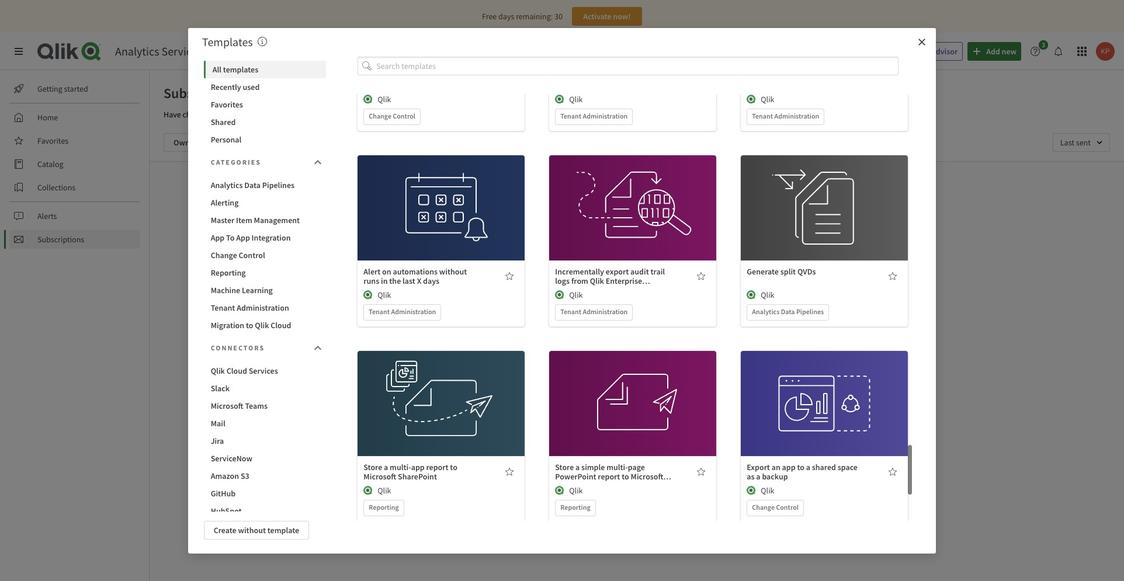 Task type: describe. For each thing, give the bounding box(es) containing it.
have charts or sheets sent straight to your email inbox. you can also bundle multiple sheets into a quick and easy report.
[[164, 109, 571, 120]]

logs
[[555, 276, 570, 286]]

analytics services element
[[115, 44, 202, 58]]

details button for simple
[[597, 407, 670, 426]]

tenant administration button
[[204, 299, 326, 316]]

app to app integration button
[[204, 229, 326, 246]]

qlik cloud services
[[211, 366, 278, 376]]

not
[[595, 246, 609, 258]]

alerting button
[[204, 194, 326, 211]]

alerts
[[37, 211, 57, 221]]

details button for app
[[788, 407, 861, 426]]

any
[[632, 246, 646, 258]]

close sidebar menu image
[[14, 47, 23, 56]]

1 vertical spatial data
[[781, 307, 795, 316]]

qlik image down logs
[[555, 291, 565, 300]]

qlik for qlik icon underneath search text box
[[761, 94, 775, 105]]

sent
[[238, 109, 253, 120]]

space
[[838, 462, 858, 473]]

without inside button
[[238, 525, 266, 536]]

learning
[[242, 285, 273, 295]]

getting
[[37, 84, 62, 94]]

qlik image down powerpoint
[[555, 486, 565, 496]]

app inside export an app to a shared space as a backup
[[782, 462, 796, 473]]

quick
[[496, 109, 515, 120]]

details button for multi-
[[405, 407, 478, 426]]

reporting for store a multi-app report to microsoft sharepoint
[[369, 503, 399, 512]]

details button for qvds
[[788, 212, 861, 230]]

Search text field
[[679, 42, 865, 61]]

all templates button
[[204, 60, 326, 78]]

microsoft inside store a multi-app report to microsoft sharepoint
[[364, 472, 396, 482]]

data inside button
[[244, 180, 261, 190]]

store a multi-app report to microsoft sharepoint
[[364, 462, 457, 482]]

incrementally
[[555, 267, 604, 277]]

machine learning button
[[204, 281, 326, 299]]

30
[[555, 11, 563, 22]]

0 vertical spatial change control
[[369, 112, 416, 120]]

1 horizontal spatial subscriptions
[[164, 84, 246, 102]]

getting started link
[[9, 79, 140, 98]]

add to favorites image for export an app to a shared space as a backup
[[888, 468, 898, 477]]

recently used
[[211, 82, 260, 92]]

you do not have any subscriptions yet subscribe to a chart or sheet to receive it by email on a regular basis. click 'subscribe' on the chart or sheet in the app to get started.
[[560, 246, 723, 296]]

qlik down tenant administration button
[[255, 320, 269, 330]]

yet
[[704, 246, 717, 258]]

templates
[[223, 64, 258, 75]]

use for audit
[[610, 190, 623, 201]]

activate
[[583, 11, 612, 22]]

2 horizontal spatial the
[[712, 273, 723, 284]]

administration inside tenant administration button
[[237, 302, 289, 313]]

qvds
[[798, 267, 816, 277]]

export
[[747, 462, 770, 473]]

store a simple multi-page powerpoint report to microsoft sharepoint
[[555, 462, 664, 492]]

services inside button
[[249, 366, 278, 376]]

item
[[236, 215, 252, 225]]

qlik image up have charts or sheets sent straight to your email inbox. you can also bundle multiple sheets into a quick and easy report.
[[364, 95, 373, 104]]

machine
[[211, 285, 240, 295]]

use template button for app
[[788, 382, 861, 400]]

activate now! link
[[572, 7, 642, 26]]

shared
[[211, 117, 236, 127]]

on inside alert on automations without runs in the last x days
[[382, 267, 391, 277]]

amazon
[[211, 471, 239, 481]]

filters region
[[150, 124, 1124, 161]]

analytics inside button
[[211, 180, 243, 190]]

all
[[213, 64, 222, 75]]

also
[[379, 109, 393, 120]]

navigation pane element
[[0, 75, 149, 254]]

now!
[[613, 11, 631, 22]]

1 vertical spatial analytics data pipelines
[[752, 307, 824, 316]]

jira button
[[204, 432, 326, 450]]

2 horizontal spatial change control
[[752, 503, 799, 512]]

collections link
[[9, 178, 140, 197]]

getting started
[[37, 84, 88, 94]]

github button
[[204, 485, 326, 502]]

0 vertical spatial change
[[369, 112, 392, 120]]

to inside store a multi-app report to microsoft sharepoint
[[450, 462, 457, 473]]

details for app
[[813, 411, 837, 422]]

qlik for qlik icon underneath powerpoint
[[569, 486, 583, 496]]

ask insight advisor button
[[872, 42, 963, 61]]

use for simple
[[610, 386, 623, 396]]

app inside you do not have any subscriptions yet subscribe to a chart or sheet to receive it by email on a regular basis. click 'subscribe' on the chart or sheet in the app to get started.
[[645, 285, 659, 296]]

integration
[[252, 232, 291, 243]]

master item management button
[[204, 211, 326, 229]]

0 horizontal spatial or
[[205, 109, 213, 120]]

template inside button
[[268, 525, 299, 536]]

2 horizontal spatial analytics
[[752, 307, 780, 316]]

1 vertical spatial cloud
[[227, 366, 247, 376]]

without inside alert on automations without runs in the last x days
[[439, 267, 467, 277]]

a inside store a simple multi-page powerpoint report to microsoft sharepoint
[[576, 462, 580, 473]]

2 horizontal spatial control
[[776, 503, 799, 512]]

simple
[[581, 462, 605, 473]]

0 horizontal spatial chart
[[576, 285, 594, 296]]

use for automations
[[418, 190, 431, 201]]

to inside export an app to a shared space as a backup
[[797, 462, 805, 473]]

1 horizontal spatial the
[[633, 285, 644, 296]]

app to app integration
[[211, 232, 291, 243]]

use template for audit
[[610, 190, 656, 201]]

migration to qlik cloud
[[211, 320, 291, 330]]

qlik for qlik icon below the runs at the left of page
[[378, 290, 391, 300]]

0 vertical spatial you
[[351, 109, 364, 120]]

details button for automations
[[405, 212, 478, 230]]

details for audit
[[621, 216, 645, 226]]

'subscribe'
[[662, 273, 700, 284]]

multiple
[[421, 109, 450, 120]]

qlik image down search text box
[[747, 95, 756, 104]]

details for automations
[[429, 216, 453, 226]]

an
[[772, 462, 781, 473]]

create without template button
[[204, 521, 309, 540]]

into
[[475, 109, 488, 120]]

0 vertical spatial cloud
[[271, 320, 291, 330]]

to inside button
[[246, 320, 253, 330]]

app inside store a multi-app report to microsoft sharepoint
[[411, 462, 425, 473]]

use template button for multi-
[[405, 382, 478, 400]]

microsoft teams
[[211, 401, 268, 411]]

qlik for qlik icon below the generate
[[761, 290, 775, 300]]

ask insight advisor
[[891, 46, 958, 57]]

analytics services
[[115, 44, 202, 58]]

store for store a simple multi-page powerpoint report to microsoft sharepoint
[[555, 462, 574, 473]]

by
[[707, 262, 716, 272]]

change control inside button
[[211, 250, 265, 260]]

2 sheets from the left
[[451, 109, 473, 120]]

pipelines inside button
[[262, 180, 295, 190]]

details for qvds
[[813, 216, 837, 226]]

jira
[[211, 436, 224, 446]]

automations
[[393, 267, 438, 277]]

qlik for qlik image associated with store a multi-app report to microsoft sharepoint
[[378, 486, 391, 496]]

details for simple
[[621, 411, 645, 422]]

generate
[[747, 267, 779, 277]]

runs
[[364, 276, 379, 286]]

use template button for qvds
[[788, 186, 861, 205]]

alerting
[[211, 197, 239, 208]]

1 horizontal spatial days
[[499, 11, 514, 22]]

in inside alert on automations without runs in the last x days
[[381, 276, 388, 286]]

days inside alert on automations without runs in the last x days
[[423, 276, 440, 286]]

use template for simple
[[610, 386, 656, 396]]

manager
[[555, 285, 586, 296]]

connectors button
[[204, 336, 326, 360]]

0 horizontal spatial email
[[308, 109, 327, 120]]

trail
[[651, 267, 665, 277]]

amazon s3
[[211, 471, 249, 481]]

incrementally export audit trail logs from qlik enterprise manager to splunk
[[555, 267, 665, 296]]

1 horizontal spatial on
[[580, 273, 589, 284]]

machine learning
[[211, 285, 273, 295]]

report inside store a multi-app report to microsoft sharepoint
[[426, 462, 449, 473]]

use for multi-
[[418, 386, 431, 396]]

master
[[211, 215, 234, 225]]

sharepoint inside store a simple multi-page powerpoint report to microsoft sharepoint
[[555, 481, 594, 492]]

master item management
[[211, 215, 300, 225]]

2 vertical spatial change
[[752, 503, 775, 512]]



Task type: locate. For each thing, give the bounding box(es) containing it.
qlik image up report. in the top of the page
[[555, 95, 565, 104]]

cloud down connectors
[[227, 366, 247, 376]]

0 vertical spatial favorites
[[211, 99, 243, 110]]

0 horizontal spatial days
[[423, 276, 440, 286]]

services
[[162, 44, 202, 58], [249, 366, 278, 376]]

1 horizontal spatial multi-
[[607, 462, 628, 473]]

1 horizontal spatial sheets
[[451, 109, 473, 120]]

have
[[164, 109, 181, 120]]

0 horizontal spatial data
[[244, 180, 261, 190]]

servicenow
[[211, 453, 252, 464]]

your
[[291, 109, 306, 120]]

sharepoint inside store a multi-app report to microsoft sharepoint
[[398, 472, 437, 482]]

qlik down the runs at the left of page
[[378, 290, 391, 300]]

to
[[226, 232, 235, 243]]

0 horizontal spatial report
[[426, 462, 449, 473]]

change down backup in the right of the page
[[752, 503, 775, 512]]

store
[[364, 462, 382, 473], [555, 462, 574, 473]]

email up "manager"
[[560, 273, 579, 284]]

change down to
[[211, 250, 237, 260]]

qlik down backup in the right of the page
[[761, 486, 775, 496]]

to
[[282, 109, 289, 120], [603, 262, 610, 272], [666, 262, 673, 272], [660, 285, 667, 296], [587, 285, 595, 296], [246, 320, 253, 330], [450, 462, 457, 473], [797, 462, 805, 473], [622, 472, 629, 482]]

0 horizontal spatial pipelines
[[262, 180, 295, 190]]

template for generate split qvds
[[816, 190, 848, 201]]

add to favorites image for store a multi-app report to microsoft sharepoint
[[505, 468, 514, 477]]

export
[[606, 267, 629, 277]]

add to favorites image for incrementally export audit trail logs from qlik enterprise manager to splunk
[[697, 272, 706, 281]]

details button for audit
[[597, 212, 670, 230]]

data up alerting button
[[244, 180, 261, 190]]

favorites down "recently"
[[211, 99, 243, 110]]

control
[[393, 112, 416, 120], [239, 250, 265, 260], [776, 503, 799, 512]]

2 vertical spatial analytics
[[752, 307, 780, 316]]

1 vertical spatial you
[[566, 246, 581, 258]]

the down "by" on the top of the page
[[712, 273, 723, 284]]

regular
[[597, 273, 621, 284]]

in
[[381, 276, 388, 286], [624, 285, 631, 296]]

2 qlik image from the left
[[747, 486, 756, 496]]

0 horizontal spatial subscriptions
[[37, 234, 84, 245]]

2 multi- from the left
[[607, 462, 628, 473]]

create
[[214, 525, 236, 536]]

analytics data pipelines button
[[204, 176, 326, 194]]

1 vertical spatial days
[[423, 276, 440, 286]]

generate split qvds
[[747, 267, 816, 277]]

sheet
[[646, 262, 665, 272], [604, 285, 623, 296]]

teams
[[245, 401, 268, 411]]

subscriptions inside subscriptions link
[[37, 234, 84, 245]]

qlik up also
[[378, 94, 391, 105]]

1 horizontal spatial email
[[560, 273, 579, 284]]

details for multi-
[[429, 411, 453, 422]]

have
[[611, 246, 630, 258]]

templates are pre-built automations that help you automate common business workflows. get started by selecting one of the pre-built templates or choose the blank canvas to build an automation from scratch. image
[[258, 37, 267, 46]]

cloud
[[271, 320, 291, 330], [227, 366, 247, 376]]

ask
[[891, 46, 904, 57]]

pipelines
[[262, 180, 295, 190], [796, 307, 824, 316]]

microsoft inside store a simple multi-page powerpoint report to microsoft sharepoint
[[631, 472, 664, 482]]

favorites up catalog
[[37, 136, 68, 146]]

report.
[[548, 109, 571, 120]]

you left can
[[351, 109, 364, 120]]

2 horizontal spatial change
[[752, 503, 775, 512]]

0 horizontal spatial multi-
[[390, 462, 411, 473]]

qlik for qlik icon under logs
[[569, 290, 583, 300]]

2 store from the left
[[555, 462, 574, 473]]

started
[[64, 84, 88, 94]]

1 horizontal spatial app
[[236, 232, 250, 243]]

template for export an app to a shared space as a backup
[[816, 386, 848, 396]]

1 vertical spatial pipelines
[[796, 307, 824, 316]]

in right the runs at the left of page
[[381, 276, 388, 286]]

0 horizontal spatial on
[[382, 267, 391, 277]]

1 horizontal spatial store
[[555, 462, 574, 473]]

1 horizontal spatial app
[[645, 285, 659, 296]]

use template for automations
[[418, 190, 465, 201]]

0 vertical spatial email
[[308, 109, 327, 120]]

1 horizontal spatial cloud
[[271, 320, 291, 330]]

2 horizontal spatial reporting
[[561, 503, 591, 512]]

template
[[433, 190, 465, 201], [624, 190, 656, 201], [816, 190, 848, 201], [433, 386, 465, 396], [624, 386, 656, 396], [816, 386, 848, 396], [268, 525, 299, 536]]

amazon s3 button
[[204, 467, 326, 485]]

0 vertical spatial sheet
[[646, 262, 665, 272]]

analytics data pipelines inside button
[[211, 180, 295, 190]]

in inside you do not have any subscriptions yet subscribe to a chart or sheet to receive it by email on a regular basis. click 'subscribe' on the chart or sheet in the app to get started.
[[624, 285, 631, 296]]

app
[[645, 285, 659, 296], [411, 462, 425, 473], [782, 462, 796, 473]]

catalog
[[37, 159, 63, 169]]

close image
[[917, 37, 927, 46]]

you left "do"
[[566, 246, 581, 258]]

add to favorites image
[[697, 272, 706, 281], [888, 272, 898, 281], [505, 468, 514, 477], [697, 468, 706, 477], [888, 468, 898, 477]]

2 vertical spatial control
[[776, 503, 799, 512]]

sheets left 'sent' at left top
[[214, 109, 236, 120]]

0 vertical spatial data
[[244, 180, 261, 190]]

qlik inside incrementally export audit trail logs from qlik enterprise manager to splunk
[[590, 276, 604, 286]]

on down subscribe
[[580, 273, 589, 284]]

details button
[[405, 212, 478, 230], [597, 212, 670, 230], [788, 212, 861, 230], [405, 407, 478, 426], [597, 407, 670, 426], [788, 407, 861, 426]]

to inside incrementally export audit trail logs from qlik enterprise manager to splunk
[[587, 285, 595, 296]]

2 horizontal spatial microsoft
[[631, 472, 664, 482]]

0 vertical spatial services
[[162, 44, 202, 58]]

subscriptions link
[[9, 230, 140, 249]]

enterprise
[[606, 276, 642, 286]]

1 multi- from the left
[[390, 462, 411, 473]]

hubspot button
[[204, 502, 326, 520]]

0 horizontal spatial reporting
[[211, 267, 246, 278]]

1 sheets from the left
[[214, 109, 236, 120]]

store inside store a simple multi-page powerpoint report to microsoft sharepoint
[[555, 462, 574, 473]]

1 horizontal spatial qlik image
[[747, 486, 756, 496]]

2 vertical spatial change control
[[752, 503, 799, 512]]

change control down backup in the right of the page
[[752, 503, 799, 512]]

change control down to
[[211, 250, 265, 260]]

1 horizontal spatial pipelines
[[796, 307, 824, 316]]

bundle
[[395, 109, 419, 120]]

data
[[244, 180, 261, 190], [781, 307, 795, 316]]

mail
[[211, 418, 225, 429]]

0 horizontal spatial without
[[238, 525, 266, 536]]

a
[[490, 109, 494, 120], [612, 262, 616, 272], [591, 273, 595, 284], [384, 462, 388, 473], [576, 462, 580, 473], [806, 462, 810, 473], [756, 472, 761, 482]]

1 horizontal spatial or
[[595, 285, 603, 296]]

github
[[211, 488, 236, 499]]

0 vertical spatial subscriptions
[[164, 84, 246, 102]]

template for store a multi-app report to microsoft sharepoint
[[433, 386, 465, 396]]

on down it on the right
[[702, 273, 711, 284]]

1 vertical spatial favorites
[[37, 136, 68, 146]]

pipelines up alerting button
[[262, 180, 295, 190]]

use template button for simple
[[597, 382, 670, 400]]

remaining:
[[516, 11, 553, 22]]

pipelines down qvds
[[796, 307, 824, 316]]

qlik down the generate
[[761, 290, 775, 300]]

recently
[[211, 82, 241, 92]]

reporting for store a simple multi-page powerpoint report to microsoft sharepoint
[[561, 503, 591, 512]]

inbox.
[[329, 109, 350, 120]]

use template for app
[[802, 386, 848, 396]]

0 horizontal spatial analytics data pipelines
[[211, 180, 295, 190]]

0 horizontal spatial microsoft
[[211, 401, 243, 411]]

the
[[712, 273, 723, 284], [389, 276, 401, 286], [633, 285, 644, 296]]

1 qlik image from the left
[[364, 486, 373, 496]]

services left templates
[[162, 44, 202, 58]]

control down app to app integration
[[239, 250, 265, 260]]

change control
[[369, 112, 416, 120], [211, 250, 265, 260], [752, 503, 799, 512]]

store inside store a multi-app report to microsoft sharepoint
[[364, 462, 382, 473]]

qlik image down the generate
[[747, 291, 756, 300]]

1 vertical spatial change
[[211, 250, 237, 260]]

connectors
[[211, 343, 265, 352]]

control down backup in the right of the page
[[776, 503, 799, 512]]

qlik up slack
[[211, 366, 225, 376]]

0 horizontal spatial qlik image
[[364, 486, 373, 496]]

use template button for audit
[[597, 186, 670, 205]]

favorites inside "link"
[[37, 136, 68, 146]]

app right to
[[236, 232, 250, 243]]

1 horizontal spatial control
[[393, 112, 416, 120]]

control inside change control button
[[239, 250, 265, 260]]

0 horizontal spatial cloud
[[227, 366, 247, 376]]

2 vertical spatial or
[[595, 285, 603, 296]]

charts
[[183, 109, 204, 120]]

hubspot
[[211, 506, 242, 516]]

qlik image
[[364, 95, 373, 104], [555, 95, 565, 104], [747, 95, 756, 104], [364, 291, 373, 300], [555, 291, 565, 300], [747, 291, 756, 300], [555, 486, 565, 496]]

data down split
[[781, 307, 795, 316]]

split
[[781, 267, 796, 277]]

0 horizontal spatial change control
[[211, 250, 265, 260]]

0 horizontal spatial the
[[389, 276, 401, 286]]

reporting down store a multi-app report to microsoft sharepoint
[[369, 503, 399, 512]]

management
[[254, 215, 300, 225]]

without right x
[[439, 267, 467, 277]]

0 horizontal spatial you
[[351, 109, 364, 120]]

Search templates text field
[[377, 56, 899, 75]]

the inside alert on automations without runs in the last x days
[[389, 276, 401, 286]]

1 horizontal spatial chart
[[618, 262, 635, 272]]

use template button for automations
[[405, 186, 478, 205]]

basis.
[[623, 273, 642, 284]]

microsoft teams button
[[204, 397, 326, 415]]

in down basis.
[[624, 285, 631, 296]]

from
[[571, 276, 588, 286]]

migration
[[211, 320, 244, 330]]

qlik down store a multi-app report to microsoft sharepoint
[[378, 486, 391, 496]]

subscriptions
[[164, 84, 246, 102], [37, 234, 84, 245]]

report
[[426, 462, 449, 473], [598, 472, 620, 482]]

1 vertical spatial services
[[249, 366, 278, 376]]

a inside store a multi-app report to microsoft sharepoint
[[384, 462, 388, 473]]

1 vertical spatial without
[[238, 525, 266, 536]]

advisor
[[931, 46, 958, 57]]

on
[[382, 267, 391, 277], [580, 273, 589, 284], [702, 273, 711, 284]]

tenant inside button
[[211, 302, 235, 313]]

0 horizontal spatial change
[[211, 250, 237, 260]]

the left last
[[389, 276, 401, 286]]

reporting down powerpoint
[[561, 503, 591, 512]]

change left 'bundle'
[[369, 112, 392, 120]]

qlik for qlik image related to export an app to a shared space as a backup
[[761, 486, 775, 496]]

qlik image for store a multi-app report to microsoft sharepoint
[[364, 486, 373, 496]]

sheet down the regular
[[604, 285, 623, 296]]

click
[[644, 273, 660, 284]]

as
[[747, 472, 755, 482]]

0 horizontal spatial services
[[162, 44, 202, 58]]

chart down incrementally
[[576, 285, 594, 296]]

last sent image
[[1053, 133, 1110, 152]]

multi- inside store a multi-app report to microsoft sharepoint
[[390, 462, 411, 473]]

and
[[516, 109, 529, 120]]

template for incrementally export audit trail logs from qlik enterprise manager to splunk
[[624, 190, 656, 201]]

or up basis.
[[637, 262, 644, 272]]

on right alert
[[382, 267, 391, 277]]

or right the charts
[[205, 109, 213, 120]]

1 vertical spatial change control
[[211, 250, 265, 260]]

qlik down search text box
[[761, 94, 775, 105]]

0 horizontal spatial control
[[239, 250, 265, 260]]

2 app from the left
[[236, 232, 250, 243]]

services up slack button
[[249, 366, 278, 376]]

microsoft inside button
[[211, 401, 243, 411]]

0 vertical spatial days
[[499, 11, 514, 22]]

days right x
[[423, 276, 440, 286]]

use template for qvds
[[802, 190, 848, 201]]

store for store a multi-app report to microsoft sharepoint
[[364, 462, 382, 473]]

qlik for qlik icon on top of have charts or sheets sent straight to your email inbox. you can also bundle multiple sheets into a quick and easy report.
[[378, 94, 391, 105]]

recently used button
[[204, 78, 326, 96]]

0 vertical spatial chart
[[618, 262, 635, 272]]

sheets left into
[[451, 109, 473, 120]]

report inside store a simple multi-page powerpoint report to microsoft sharepoint
[[598, 472, 620, 482]]

add to favorites image for generate split qvds
[[888, 272, 898, 281]]

subscriptions down alerts
[[37, 234, 84, 245]]

1 vertical spatial email
[[560, 273, 579, 284]]

1 horizontal spatial report
[[598, 472, 620, 482]]

2 horizontal spatial or
[[637, 262, 644, 272]]

add to favorites image for store a simple multi-page powerpoint report to microsoft sharepoint
[[697, 468, 706, 477]]

straight
[[254, 109, 281, 120]]

or down the regular
[[595, 285, 603, 296]]

qlik image down the runs at the left of page
[[364, 291, 373, 300]]

favorites link
[[9, 131, 140, 150]]

template for store a simple multi-page powerpoint report to microsoft sharepoint
[[624, 386, 656, 396]]

qlik up report. in the top of the page
[[569, 94, 583, 105]]

you inside you do not have any subscriptions yet subscribe to a chart or sheet to receive it by email on a regular basis. click 'subscribe' on the chart or sheet in the app to get started.
[[566, 246, 581, 258]]

subscriptions up the charts
[[164, 84, 246, 102]]

it
[[701, 262, 706, 272]]

qlik image for export an app to a shared space as a backup
[[747, 486, 756, 496]]

free
[[482, 11, 497, 22]]

sheets
[[214, 109, 236, 120], [451, 109, 473, 120]]

0 horizontal spatial app
[[211, 232, 225, 243]]

add to favorites image
[[505, 272, 514, 281]]

0 vertical spatial analytics data pipelines
[[211, 180, 295, 190]]

multi- inside store a simple multi-page powerpoint report to microsoft sharepoint
[[607, 462, 628, 473]]

s3
[[241, 471, 249, 481]]

started.
[[681, 285, 708, 296]]

use for app
[[802, 386, 815, 396]]

0 horizontal spatial app
[[411, 462, 425, 473]]

tenant administration inside button
[[211, 302, 289, 313]]

reporting up machine
[[211, 267, 246, 278]]

the down basis.
[[633, 285, 644, 296]]

mail button
[[204, 415, 326, 432]]

1 horizontal spatial data
[[781, 307, 795, 316]]

0 horizontal spatial analytics
[[115, 44, 159, 58]]

analytics data pipelines down split
[[752, 307, 824, 316]]

email inside you do not have any subscriptions yet subscribe to a chart or sheet to receive it by email on a regular basis. click 'subscribe' on the chart or sheet in the app to get started.
[[560, 273, 579, 284]]

chart
[[618, 262, 635, 272], [576, 285, 594, 296]]

qlik image
[[364, 486, 373, 496], [747, 486, 756, 496]]

to inside store a simple multi-page powerpoint report to microsoft sharepoint
[[622, 472, 629, 482]]

1 horizontal spatial in
[[624, 285, 631, 296]]

1 horizontal spatial sheet
[[646, 262, 665, 272]]

app left to
[[211, 232, 225, 243]]

qlik down from
[[569, 290, 583, 300]]

change inside button
[[211, 250, 237, 260]]

reporting button
[[204, 264, 326, 281]]

0 horizontal spatial sheet
[[604, 285, 623, 296]]

use template
[[418, 190, 465, 201], [610, 190, 656, 201], [802, 190, 848, 201], [418, 386, 465, 396], [610, 386, 656, 396], [802, 386, 848, 396]]

0 vertical spatial control
[[393, 112, 416, 120]]

1 vertical spatial sheet
[[604, 285, 623, 296]]

catalog link
[[9, 155, 140, 174]]

analytics data pipelines up alerting button
[[211, 180, 295, 190]]

migration to qlik cloud button
[[204, 316, 326, 334]]

1 horizontal spatial analytics data pipelines
[[752, 307, 824, 316]]

use for qvds
[[802, 190, 815, 201]]

1 horizontal spatial change
[[369, 112, 392, 120]]

without
[[439, 267, 467, 277], [238, 525, 266, 536]]

2 horizontal spatial app
[[782, 462, 796, 473]]

qlik down powerpoint
[[569, 486, 583, 496]]

reporting inside button
[[211, 267, 246, 278]]

0 vertical spatial or
[[205, 109, 213, 120]]

microsoft
[[211, 401, 243, 411], [364, 472, 396, 482], [631, 472, 664, 482]]

sheet up click
[[646, 262, 665, 272]]

1 store from the left
[[364, 462, 382, 473]]

chart up basis.
[[618, 262, 635, 272]]

without down hubspot button
[[238, 525, 266, 536]]

email right your
[[308, 109, 327, 120]]

days right free
[[499, 11, 514, 22]]

alert on automations without runs in the last x days
[[364, 267, 467, 286]]

qlik image down store a multi-app report to microsoft sharepoint
[[364, 486, 373, 496]]

1 horizontal spatial analytics
[[211, 180, 243, 190]]

all templates
[[213, 64, 258, 75]]

favorites inside button
[[211, 99, 243, 110]]

templates are pre-built automations that help you automate common business workflows. get started by selecting one of the pre-built templates or choose the blank canvas to build an automation from scratch. tooltip
[[258, 34, 267, 49]]

1 vertical spatial analytics
[[211, 180, 243, 190]]

can
[[365, 109, 378, 120]]

use template for multi-
[[418, 386, 465, 396]]

1 app from the left
[[211, 232, 225, 243]]

change control left the multiple
[[369, 112, 416, 120]]

cloud down tenant administration button
[[271, 320, 291, 330]]

servicenow button
[[204, 450, 326, 467]]

template for alert on automations without runs in the last x days
[[433, 190, 465, 201]]

you
[[351, 109, 364, 120], [566, 246, 581, 258]]

0 vertical spatial without
[[439, 267, 467, 277]]

1 horizontal spatial change control
[[369, 112, 416, 120]]

qlik for qlik icon over report. in the top of the page
[[569, 94, 583, 105]]

2 horizontal spatial on
[[702, 273, 711, 284]]

0 horizontal spatial sharepoint
[[398, 472, 437, 482]]

home link
[[9, 108, 140, 127]]

qlik image down as
[[747, 486, 756, 496]]

1 horizontal spatial microsoft
[[364, 472, 396, 482]]

1 vertical spatial or
[[637, 262, 644, 272]]

control left the multiple
[[393, 112, 416, 120]]

0 horizontal spatial sheets
[[214, 109, 236, 120]]

1 vertical spatial chart
[[576, 285, 594, 296]]

1 horizontal spatial you
[[566, 246, 581, 258]]

qlik right from
[[590, 276, 604, 286]]

1 horizontal spatial sharepoint
[[555, 481, 594, 492]]

subscribe
[[568, 262, 601, 272]]

0 vertical spatial analytics
[[115, 44, 159, 58]]

0 horizontal spatial store
[[364, 462, 382, 473]]



Task type: vqa. For each thing, say whether or not it's contained in the screenshot.


